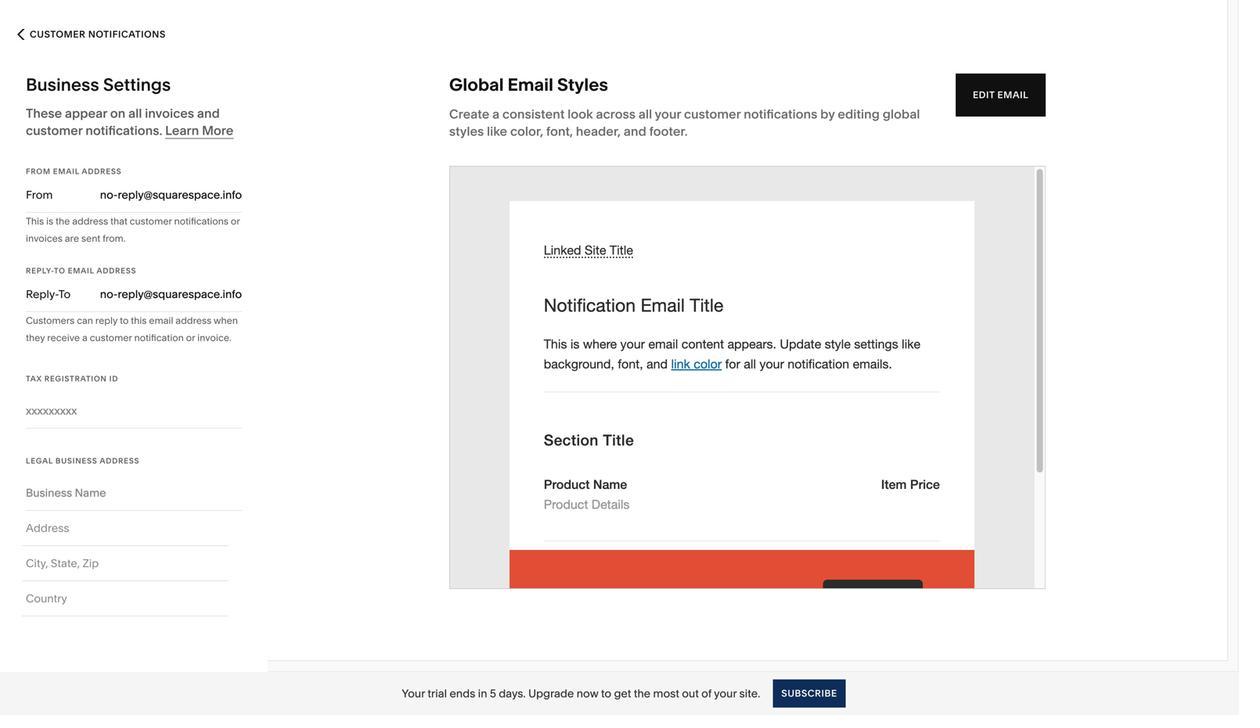 Task type: locate. For each thing, give the bounding box(es) containing it.
notifications.
[[86, 123, 162, 138]]

1 horizontal spatial your
[[714, 688, 737, 701]]

this
[[26, 216, 44, 227]]

reply-
[[26, 266, 54, 276], [26, 288, 58, 301]]

subscribe
[[782, 688, 838, 700]]

from for from
[[26, 188, 53, 202]]

0 horizontal spatial the
[[56, 216, 70, 227]]

1 vertical spatial to
[[120, 315, 129, 327]]

in
[[478, 688, 487, 701]]

all right on
[[128, 106, 142, 121]]

1 horizontal spatial invoices
[[145, 106, 194, 121]]

from email address
[[26, 167, 122, 176]]

tax registration id
[[26, 374, 118, 384]]

font,
[[546, 124, 573, 139]]

the right is
[[56, 216, 70, 227]]

1 reply- from the top
[[26, 266, 54, 276]]

0 horizontal spatial and
[[197, 106, 220, 121]]

receive
[[47, 332, 80, 344]]

out
[[682, 688, 699, 701]]

0 vertical spatial from
[[26, 167, 51, 176]]

address
[[72, 216, 108, 227], [176, 315, 212, 327]]

customer right that
[[130, 216, 172, 227]]

0 horizontal spatial your
[[655, 107, 681, 122]]

1 vertical spatial reply-
[[26, 288, 58, 301]]

consistent
[[503, 107, 565, 122]]

2 vertical spatial to
[[601, 688, 612, 701]]

1 vertical spatial address
[[97, 266, 136, 276]]

now
[[577, 688, 599, 701]]

invoices down is
[[26, 233, 63, 244]]

or
[[231, 216, 240, 227], [186, 332, 195, 344]]

a up "like"
[[493, 107, 500, 122]]

1 vertical spatial invoices
[[26, 233, 63, 244]]

1 horizontal spatial to
[[120, 315, 129, 327]]

reply- up the reply-to
[[26, 266, 54, 276]]

all up footer.
[[639, 107, 652, 122]]

the right "get"
[[634, 688, 651, 701]]

0 vertical spatial to
[[54, 266, 65, 276]]

a down can
[[82, 332, 88, 344]]

the inside this is the address that customer notifications or invoices are sent from.
[[56, 216, 70, 227]]

to inside customers can reply to this email address when they receive a customer notification or invoice.
[[120, 315, 129, 327]]

1 vertical spatial no-reply@squarespace.info email field
[[79, 286, 242, 303]]

invoices up learn
[[145, 106, 194, 121]]

customer up footer.
[[684, 107, 741, 122]]

global email styles edit email create a consistent look across all your customer notifications by editing global styles like color, font, header, and footer.
[[449, 74, 1029, 139]]

1 horizontal spatial or
[[231, 216, 240, 227]]

look
[[568, 107, 593, 122]]

notification
[[134, 332, 184, 344]]

0 vertical spatial notifications
[[744, 107, 818, 122]]

across
[[596, 107, 636, 122]]

0 horizontal spatial invoices
[[26, 233, 63, 244]]

email up "consistent"
[[508, 74, 554, 95]]

1 horizontal spatial notifications
[[744, 107, 818, 122]]

to left the this
[[120, 315, 129, 327]]

Business Name field
[[26, 485, 242, 502]]

by
[[821, 107, 835, 122]]

1 from from the top
[[26, 167, 51, 176]]

customer
[[30, 29, 86, 40]]

upgrade
[[529, 688, 574, 701]]

your
[[402, 688, 425, 701]]

1 vertical spatial or
[[186, 332, 195, 344]]

or inside customers can reply to this email address when they receive a customer notification or invoice.
[[186, 332, 195, 344]]

address for email
[[82, 167, 122, 176]]

no-reply@squarespace.info email field up this is the address that customer notifications or invoices are sent from.
[[61, 186, 242, 204]]

address up business name field
[[100, 457, 140, 466]]

2 reply- from the top
[[26, 288, 58, 301]]

and up learn more
[[197, 106, 220, 121]]

1 horizontal spatial the
[[634, 688, 651, 701]]

address down from.
[[97, 266, 136, 276]]

0 horizontal spatial address
[[72, 216, 108, 227]]

to left "get"
[[601, 688, 612, 701]]

email right edit
[[998, 89, 1029, 101]]

customer
[[684, 107, 741, 122], [26, 123, 83, 138], [130, 216, 172, 227], [90, 332, 132, 344]]

2 from from the top
[[26, 188, 53, 202]]

2 vertical spatial address
[[100, 457, 140, 466]]

these
[[26, 106, 62, 121]]

0 vertical spatial address
[[72, 216, 108, 227]]

all inside these appear on all invoices and customer notifications.
[[128, 106, 142, 121]]

your right of
[[714, 688, 737, 701]]

address up sent
[[72, 216, 108, 227]]

and down across
[[624, 124, 647, 139]]

are
[[65, 233, 79, 244]]

more
[[202, 123, 234, 138]]

0 vertical spatial your
[[655, 107, 681, 122]]

global
[[449, 74, 504, 95]]

customer inside customers can reply to this email address when they receive a customer notification or invoice.
[[90, 332, 132, 344]]

1 horizontal spatial a
[[493, 107, 500, 122]]

most
[[653, 688, 680, 701]]

email up to
[[68, 266, 94, 276]]

footer.
[[650, 124, 688, 139]]

to up to
[[54, 266, 65, 276]]

0 vertical spatial the
[[56, 216, 70, 227]]

0 vertical spatial and
[[197, 106, 220, 121]]

business
[[26, 74, 99, 95], [55, 457, 98, 466]]

0 horizontal spatial or
[[186, 332, 195, 344]]

business up these
[[26, 74, 99, 95]]

no-reply@squarespace.info email field
[[61, 186, 242, 204], [79, 286, 242, 303]]

Tax Registration ID field
[[26, 403, 242, 420]]

1 vertical spatial from
[[26, 188, 53, 202]]

reply- up customers at the left top of page
[[26, 288, 58, 301]]

1 vertical spatial notifications
[[174, 216, 229, 227]]

0 horizontal spatial a
[[82, 332, 88, 344]]

of
[[702, 688, 712, 701]]

create
[[449, 107, 490, 122]]

Country text field
[[26, 582, 225, 616]]

email
[[508, 74, 554, 95], [998, 89, 1029, 101], [53, 167, 80, 176], [68, 266, 94, 276]]

your
[[655, 107, 681, 122], [714, 688, 737, 701]]

address
[[82, 167, 122, 176], [97, 266, 136, 276], [100, 457, 140, 466]]

to
[[54, 266, 65, 276], [120, 315, 129, 327], [601, 688, 612, 701]]

a
[[493, 107, 500, 122], [82, 332, 88, 344]]

tax
[[26, 374, 42, 384]]

address down notifications.
[[82, 167, 122, 176]]

Address text field
[[26, 511, 225, 546]]

notifications
[[744, 107, 818, 122], [174, 216, 229, 227]]

0 vertical spatial invoices
[[145, 106, 194, 121]]

reply- for to
[[26, 288, 58, 301]]

invoices inside these appear on all invoices and customer notifications.
[[145, 106, 194, 121]]

reply-to email address
[[26, 266, 136, 276]]

edit email button
[[956, 74, 1046, 117]]

1 vertical spatial a
[[82, 332, 88, 344]]

1 vertical spatial address
[[176, 315, 212, 327]]

invoices
[[145, 106, 194, 121], [26, 233, 63, 244]]

customer down these
[[26, 123, 83, 138]]

0 vertical spatial reply-
[[26, 266, 54, 276]]

your up footer.
[[655, 107, 681, 122]]

business right legal
[[55, 457, 98, 466]]

no-reply@squarespace.info email field up email
[[79, 286, 242, 303]]

1 vertical spatial and
[[624, 124, 647, 139]]

1 vertical spatial the
[[634, 688, 651, 701]]

1 horizontal spatial address
[[176, 315, 212, 327]]

styles
[[557, 74, 608, 95]]

1 vertical spatial business
[[55, 457, 98, 466]]

2 horizontal spatial to
[[601, 688, 612, 701]]

settings
[[103, 74, 171, 95]]

0 vertical spatial no-reply@squarespace.info email field
[[61, 186, 242, 204]]

and
[[197, 106, 220, 121], [624, 124, 647, 139]]

all
[[128, 106, 142, 121], [639, 107, 652, 122]]

customer down reply
[[90, 332, 132, 344]]

this
[[131, 315, 147, 327]]

0 horizontal spatial notifications
[[174, 216, 229, 227]]

0 horizontal spatial all
[[128, 106, 142, 121]]

1 horizontal spatial and
[[624, 124, 647, 139]]

they
[[26, 332, 45, 344]]

address up invoice.
[[176, 315, 212, 327]]

email
[[149, 315, 173, 327]]

1 horizontal spatial all
[[639, 107, 652, 122]]

customer notifications
[[30, 29, 166, 40]]

the
[[56, 216, 70, 227], [634, 688, 651, 701]]

is
[[46, 216, 53, 227]]

get
[[614, 688, 631, 701]]

these appear on all invoices and customer notifications.
[[26, 106, 220, 138]]

0 vertical spatial a
[[493, 107, 500, 122]]

0 vertical spatial address
[[82, 167, 122, 176]]

0 vertical spatial or
[[231, 216, 240, 227]]

from
[[26, 167, 51, 176], [26, 188, 53, 202]]

styles
[[449, 124, 484, 139]]

on
[[110, 106, 125, 121]]



Task type: vqa. For each thing, say whether or not it's contained in the screenshot.
"Business Name" field
yes



Task type: describe. For each thing, give the bounding box(es) containing it.
email up is
[[53, 167, 80, 176]]

learn
[[165, 123, 199, 138]]

customers can reply to this email address when they receive a customer notification or invoice.
[[26, 315, 238, 344]]

0 vertical spatial business
[[26, 74, 99, 95]]

when
[[214, 315, 238, 327]]

notifications inside this is the address that customer notifications or invoices are sent from.
[[174, 216, 229, 227]]

reply
[[95, 315, 118, 327]]

or inside this is the address that customer notifications or invoices are sent from.
[[231, 216, 240, 227]]

to
[[58, 288, 71, 301]]

1 vertical spatial your
[[714, 688, 737, 701]]

sent
[[81, 233, 100, 244]]

5
[[490, 688, 496, 701]]

invoice.
[[197, 332, 232, 344]]

trial
[[428, 688, 447, 701]]

address for business
[[100, 457, 140, 466]]

address inside customers can reply to this email address when they receive a customer notification or invoice.
[[176, 315, 212, 327]]

customer inside global email styles edit email create a consistent look across all your customer notifications by editing global styles like color, font, header, and footer.
[[684, 107, 741, 122]]

global
[[883, 107, 920, 122]]

editing
[[838, 107, 880, 122]]

a inside global email styles edit email create a consistent look across all your customer notifications by editing global styles like color, font, header, and footer.
[[493, 107, 500, 122]]

legal business address
[[26, 457, 140, 466]]

from for from email address
[[26, 167, 51, 176]]

business settings
[[26, 74, 171, 95]]

ends
[[450, 688, 476, 701]]

a inside customers can reply to this email address when they receive a customer notification or invoice.
[[82, 332, 88, 344]]

and inside global email styles edit email create a consistent look across all your customer notifications by editing global styles like color, font, header, and footer.
[[624, 124, 647, 139]]

customer notifications button
[[0, 17, 183, 52]]

like
[[487, 124, 508, 139]]

City, State, Zip text field
[[26, 547, 225, 581]]

your trial ends in 5 days. upgrade now to get the most out of your site.
[[402, 688, 761, 701]]

this is the address that customer notifications or invoices are sent from.
[[26, 216, 240, 244]]

that
[[110, 216, 127, 227]]

notifications
[[88, 29, 166, 40]]

learn more link
[[165, 123, 234, 139]]

address inside this is the address that customer notifications or invoices are sent from.
[[72, 216, 108, 227]]

all inside global email styles edit email create a consistent look across all your customer notifications by editing global styles like color, font, header, and footer.
[[639, 107, 652, 122]]

learn more
[[165, 123, 234, 138]]

invoices inside this is the address that customer notifications or invoices are sent from.
[[26, 233, 63, 244]]

your inside global email styles edit email create a consistent look across all your customer notifications by editing global styles like color, font, header, and footer.
[[655, 107, 681, 122]]

reply- for to
[[26, 266, 54, 276]]

registration
[[44, 374, 107, 384]]

customer inside these appear on all invoices and customer notifications.
[[26, 123, 83, 138]]

edit
[[973, 89, 995, 101]]

site.
[[740, 688, 761, 701]]

customers
[[26, 315, 75, 327]]

notifications inside global email styles edit email create a consistent look across all your customer notifications by editing global styles like color, font, header, and footer.
[[744, 107, 818, 122]]

reply-to
[[26, 288, 71, 301]]

days.
[[499, 688, 526, 701]]

no-reply@squarespace.info email field for reply-to
[[79, 286, 242, 303]]

color,
[[510, 124, 544, 139]]

can
[[77, 315, 93, 327]]

appear
[[65, 106, 107, 121]]

legal
[[26, 457, 53, 466]]

0 horizontal spatial to
[[54, 266, 65, 276]]

subscribe button
[[773, 680, 846, 708]]

and inside these appear on all invoices and customer notifications.
[[197, 106, 220, 121]]

customer inside this is the address that customer notifications or invoices are sent from.
[[130, 216, 172, 227]]

header,
[[576, 124, 621, 139]]

from.
[[103, 233, 126, 244]]

id
[[109, 374, 118, 384]]

no-reply@squarespace.info email field for from
[[61, 186, 242, 204]]



